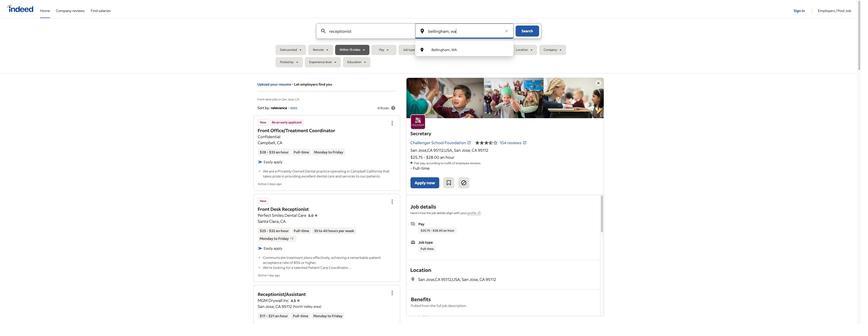 Task type: vqa. For each thing, say whether or not it's contained in the screenshot.
the career
no



Task type: locate. For each thing, give the bounding box(es) containing it.
Edit location text field
[[427, 24, 502, 39]]

3.5 out of 5 stars. link to 104 reviews company ratings (opens in a new tab) image
[[523, 141, 527, 145]]

help icon image
[[390, 105, 396, 111]]

None search field
[[276, 23, 582, 69]]

job actions for front office/treatment coordinator is collapsed image
[[389, 120, 395, 126]]

challenger school foundation logo image
[[407, 78, 604, 118], [411, 114, 426, 129]]

job actions for receptionist/assistant is collapsed image
[[389, 290, 395, 296]]



Task type: describe. For each thing, give the bounding box(es) containing it.
job actions for front desk receptionist is collapsed image
[[389, 199, 395, 205]]

close job details image
[[596, 80, 602, 86]]

search: Job title, keywords, or company text field
[[328, 24, 407, 39]]

clear location input image
[[504, 29, 509, 34]]

3.5 out of 5 stars image
[[475, 140, 498, 146]]

save this job image
[[446, 180, 452, 186]]

4.5 out of five stars rating image
[[291, 298, 300, 303]]

challenger school foundation (opens in a new tab) image
[[467, 141, 471, 145]]

5.0 out of five stars rating image
[[308, 213, 318, 218]]

job preferences (opens in a new window) image
[[478, 211, 481, 214]]

not interested image
[[461, 180, 467, 186]]



